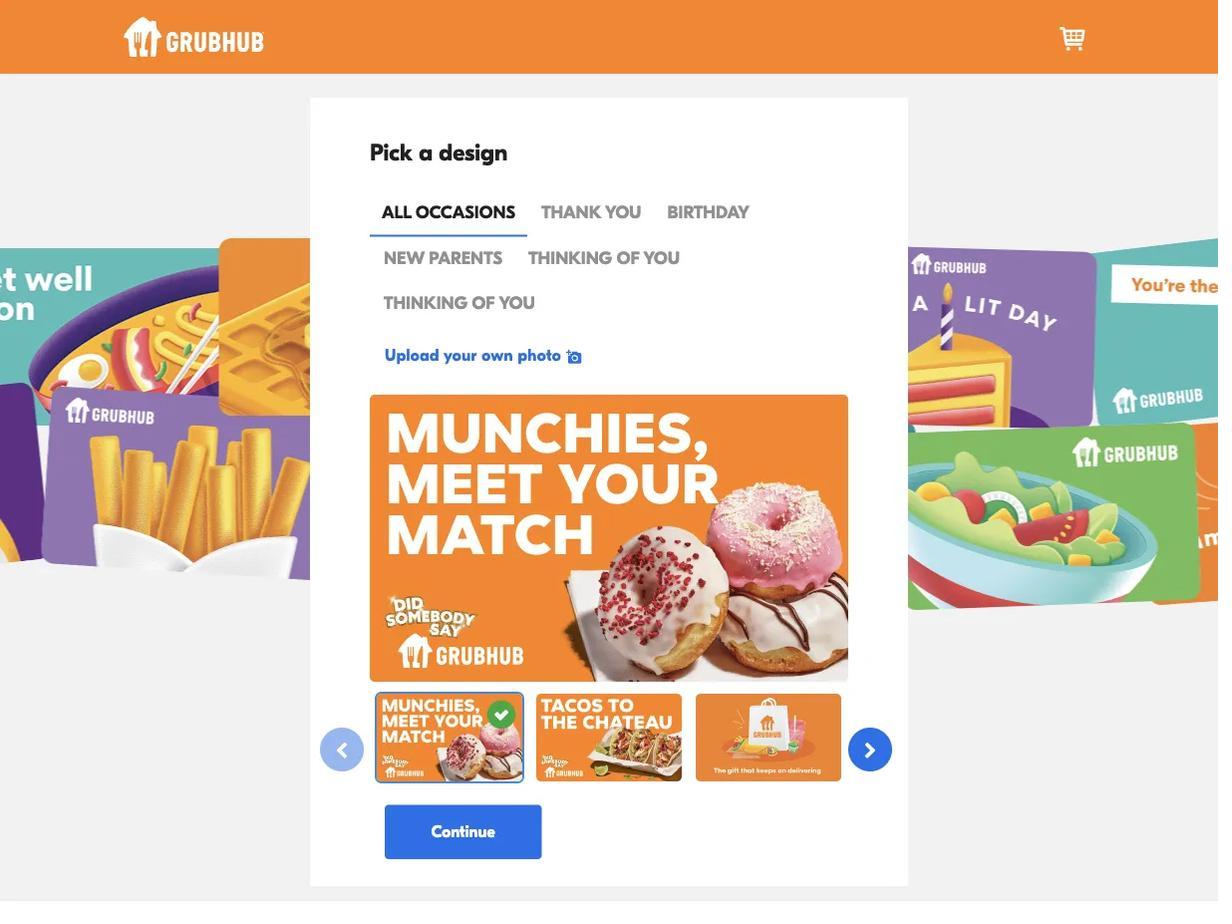 Task type: locate. For each thing, give the bounding box(es) containing it.
1 vertical spatial you
[[644, 248, 680, 269]]

munchies image inside radio
[[377, 694, 522, 782]]

0 horizontal spatial thinking
[[384, 293, 467, 314]]

1 vertical spatial of
[[472, 293, 495, 314]]

pick
[[370, 140, 413, 167]]

0 vertical spatial of
[[617, 248, 640, 269]]

TACOS CHATEUA radio
[[534, 692, 684, 784]]

you down birthday
[[644, 248, 680, 269]]

1 vertical spatial thinking of you
[[384, 293, 535, 314]]

own
[[482, 346, 513, 365]]

munchies image
[[370, 395, 848, 682], [377, 694, 522, 782]]

occasions
[[416, 202, 516, 222]]

of down parents
[[472, 293, 495, 314]]

thinking down thank
[[529, 248, 612, 269]]

thinking
[[529, 248, 612, 269], [384, 293, 467, 314]]

1 horizontal spatial you
[[605, 202, 642, 222]]

go to cart page image
[[1057, 23, 1089, 55]]

0 horizontal spatial you
[[499, 293, 535, 314]]

0 vertical spatial munchies image
[[370, 395, 848, 682]]

1 vertical spatial munchies image
[[377, 694, 522, 782]]

thinking down new parents
[[384, 293, 467, 314]]

you right thank
[[605, 202, 642, 222]]

MUNCHIES radio
[[375, 692, 524, 784]]

new
[[384, 248, 424, 269]]

thinking of you down thank you
[[529, 248, 680, 269]]

a
[[419, 140, 433, 167]]

previous card design image
[[333, 742, 351, 760]]

0 horizontal spatial of
[[472, 293, 495, 314]]

gift card design option group
[[370, 692, 848, 788]]

you
[[605, 202, 642, 222], [644, 248, 680, 269], [499, 293, 535, 314]]

thinking of you
[[529, 248, 680, 269], [384, 293, 535, 314]]

continue
[[432, 823, 495, 841]]

of down thank you
[[617, 248, 640, 269]]

thank
[[542, 202, 601, 222]]

continue button
[[385, 805, 542, 859]]

Bag orange radio
[[694, 692, 843, 784]]

upload your own photo button
[[370, 332, 602, 380]]

0 vertical spatial thinking of you
[[529, 248, 680, 269]]

of
[[617, 248, 640, 269], [472, 293, 495, 314]]

2 horizontal spatial you
[[644, 248, 680, 269]]

all occasions
[[382, 202, 516, 222]]

pick a design
[[370, 140, 508, 167]]

1 horizontal spatial thinking
[[529, 248, 612, 269]]

bag orange image
[[696, 694, 841, 782]]

thinking of you down parents
[[384, 293, 535, 314]]

you up own
[[499, 293, 535, 314]]



Task type: vqa. For each thing, say whether or not it's contained in the screenshot.
TACOS CHATEUA option on the bottom of the page
yes



Task type: describe. For each thing, give the bounding box(es) containing it.
thank you
[[542, 202, 642, 222]]

parents
[[429, 248, 503, 269]]

gift card categories tab list
[[370, 191, 848, 327]]

tacos chateua image
[[536, 694, 682, 782]]

new parents
[[384, 248, 503, 269]]

design
[[439, 140, 508, 167]]

photo
[[518, 346, 561, 365]]

grubhub image
[[123, 17, 265, 57]]

upload
[[385, 346, 440, 365]]

0 vertical spatial you
[[605, 202, 642, 222]]

1 vertical spatial thinking
[[384, 293, 467, 314]]

birthday
[[668, 202, 750, 222]]

1 horizontal spatial of
[[617, 248, 640, 269]]

0 vertical spatial thinking
[[529, 248, 612, 269]]

upload your own photo
[[385, 346, 561, 365]]

all
[[382, 202, 411, 222]]

2 vertical spatial you
[[499, 293, 535, 314]]

your
[[444, 346, 477, 365]]

next card design image
[[861, 742, 879, 760]]



